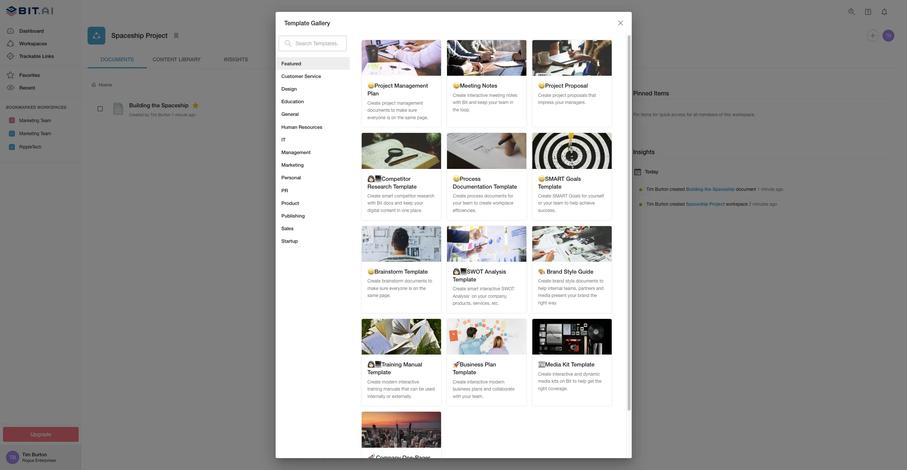 Task type: vqa. For each thing, say whether or not it's contained in the screenshot.
the topmost want
no



Task type: locate. For each thing, give the bounding box(es) containing it.
spaceship project link
[[687, 201, 725, 207]]

same inside create project management documents to make sure everyone is on the same page.
[[405, 115, 416, 120]]

team inside create interactive meeting notes with bit and keep your team in the loop.
[[499, 100, 509, 105]]

is down 😀project management plan
[[387, 115, 390, 120]]

tim inside tim burton rogue enterprises
[[22, 452, 31, 458]]

2 marketing team from the top
[[19, 131, 51, 136]]

interactive inside create modern interactive training manuals that can be used internally or externally.
[[399, 379, 419, 384]]

0 horizontal spatial is
[[387, 115, 390, 120]]

team down workspaces on the left top of page
[[40, 118, 51, 123]]

same down 😀brainstorm
[[368, 293, 379, 298]]

documents down 😀brainstorm template
[[405, 279, 427, 284]]

sure down 'brainstorm'
[[380, 286, 388, 291]]

your inside create interactive modern business plans and collaborate with your team.
[[463, 394, 471, 399]]

to inside create interactive and dynamic media kits on bit to help get the right coverage.
[[573, 379, 577, 384]]

tim for spaceship
[[647, 202, 654, 207]]

2 horizontal spatial team
[[554, 201, 564, 206]]

😀meeting notes image
[[447, 40, 527, 76]]

1 inside tim burton created building the spaceship document 1 minute ago
[[758, 187, 760, 192]]

1 vertical spatial help
[[539, 286, 547, 291]]

1 vertical spatial marketing
[[19, 131, 39, 136]]

is
[[387, 115, 390, 120], [409, 286, 412, 291]]

or inside create smart goals for yourself or your team to help achieve success.
[[539, 201, 543, 206]]

0 vertical spatial is
[[387, 115, 390, 120]]

project
[[553, 93, 567, 98], [382, 100, 396, 106]]

media left 'kits'
[[539, 379, 551, 384]]

team down meeting
[[499, 100, 509, 105]]

for up the achieve
[[582, 193, 588, 199]]

1 vertical spatial everyone
[[390, 286, 408, 291]]

the down partners
[[591, 293, 597, 298]]

template up competitor
[[394, 183, 417, 190]]

home link
[[91, 81, 112, 88]]

😀project
[[368, 82, 393, 89], [539, 82, 564, 89]]

🚀business plan template image
[[447, 319, 527, 355]]

is down 😀brainstorm template
[[409, 286, 412, 291]]

1 vertical spatial with
[[368, 201, 376, 206]]

1 vertical spatial project
[[710, 201, 725, 207]]

with inside create interactive meeting notes with bit and keep your team in the loop.
[[453, 100, 461, 105]]

remove favorite image
[[191, 101, 200, 110]]

media up way.
[[539, 293, 551, 298]]

1 vertical spatial created
[[670, 202, 685, 207]]

created inside tim burton created building the spaceship document 1 minute ago
[[670, 187, 685, 192]]

template down 🚀business
[[453, 369, 477, 375]]

building up created
[[129, 102, 150, 108]]

smart for research
[[382, 193, 394, 199]]

0 vertical spatial smart
[[382, 193, 394, 199]]

proposal
[[565, 82, 588, 89]]

smart inside create smart competitor research with bit docs and keep your digital content in one place.
[[382, 193, 394, 199]]

same inside create brainstorm documents to make sure everyone is on the same page.
[[368, 293, 379, 298]]

smart
[[553, 193, 568, 199]]

1 vertical spatial brand
[[578, 293, 590, 298]]

settings link
[[266, 50, 325, 68]]

0 vertical spatial right
[[539, 300, 547, 306]]

to inside create brainstorm documents to make sure everyone is on the same page.
[[429, 279, 432, 284]]

media
[[539, 293, 551, 298], [539, 379, 551, 384]]

minutes
[[753, 202, 769, 207]]

0 vertical spatial that
[[589, 93, 597, 98]]

company,
[[488, 294, 508, 299]]

spaceship project
[[111, 31, 168, 40]]

modern up manuals
[[382, 379, 398, 384]]

2 vertical spatial ago
[[770, 202, 778, 207]]

create inside create modern interactive training manuals that can be used internally or externally.
[[368, 379, 381, 384]]

😀meeting
[[453, 82, 481, 89]]

🎨
[[539, 268, 546, 275]]

the
[[152, 102, 160, 108], [453, 107, 459, 112], [398, 115, 404, 120], [705, 187, 712, 192], [420, 286, 426, 291], [591, 293, 597, 298], [596, 379, 602, 384]]

create new button
[[582, 77, 622, 92]]

interactive inside create interactive and dynamic media kits on bit to help get the right coverage.
[[553, 371, 574, 377]]

1 vertical spatial insights
[[634, 148, 655, 155]]

your inside create interactive meeting notes with bit and keep your team in the loop.
[[489, 100, 498, 105]]

0 horizontal spatial or
[[387, 394, 391, 399]]

goals inside create smart goals for yourself or your team to help achieve success.
[[569, 193, 581, 199]]

etc.
[[492, 301, 500, 306]]

create inside create smart interactive swot analysis' on your company, products, services, etc.
[[453, 286, 466, 292]]

1 vertical spatial building
[[687, 187, 704, 192]]

create for 😀project proposal
[[539, 93, 552, 98]]

page. inside create brainstorm documents to make sure everyone is on the same page.
[[380, 293, 391, 298]]

1 vertical spatial management
[[282, 149, 311, 155]]

modern up collaborate
[[489, 379, 505, 384]]

template up workplace
[[494, 183, 518, 190]]

on inside create project management documents to make sure everyone is on the same page.
[[392, 115, 397, 120]]

1 vertical spatial sure
[[380, 286, 388, 291]]

your inside create brand style documents to help internal teams, partners and media present your brand the right way.
[[568, 293, 577, 298]]

same
[[405, 115, 416, 120], [368, 293, 379, 298]]

team for 2nd marketing team 'button'
[[40, 131, 51, 136]]

goals up the achieve
[[569, 193, 581, 199]]

the right get
[[596, 379, 602, 384]]

create inside create interactive meeting notes with bit and keep your team in the loop.
[[453, 93, 466, 98]]

that
[[589, 93, 597, 98], [402, 387, 409, 392]]

ago right "document"
[[776, 187, 784, 192]]

0 horizontal spatial management
[[282, 149, 311, 155]]

interactive inside create interactive meeting notes with bit and keep your team in the loop.
[[468, 93, 488, 98]]

for up workplace
[[508, 193, 514, 199]]

with up digital
[[368, 201, 376, 206]]

burton inside tim burton rogue enterprises
[[32, 452, 47, 458]]

internal
[[548, 286, 563, 291]]

1 vertical spatial right
[[539, 386, 547, 391]]

0 horizontal spatial bit
[[377, 201, 383, 206]]

template down 😀smart
[[539, 183, 562, 190]]

smart
[[382, 193, 394, 199], [468, 286, 479, 292]]

burton for enterprises
[[32, 452, 47, 458]]

your inside create project proposals that impress your managers.
[[555, 100, 564, 105]]

on up services,
[[472, 294, 477, 299]]

2 media from the top
[[539, 379, 551, 384]]

management down "it"
[[282, 149, 311, 155]]

2 vertical spatial help
[[578, 379, 587, 384]]

1 vertical spatial bit
[[377, 201, 383, 206]]

marketing team down bookmarked workspaces
[[19, 118, 51, 123]]

template down "👩🏻💻swot"
[[453, 276, 477, 283]]

burton
[[158, 112, 171, 117], [656, 187, 669, 192], [656, 202, 669, 207], [32, 452, 47, 458]]

created inside tim burton created spaceship project workspace 2 minutes ago
[[670, 202, 685, 207]]

2 created from the top
[[670, 202, 685, 207]]

0 vertical spatial insights
[[224, 56, 248, 62]]

page.
[[417, 115, 429, 120], [380, 293, 391, 298]]

🚀 company one-pager button
[[362, 412, 441, 470]]

marketing team for 2nd marketing team 'button'
[[19, 131, 51, 136]]

2 modern from the left
[[489, 379, 505, 384]]

with for 😀meeting notes
[[453, 100, 461, 105]]

keep inside create smart competitor research with bit docs and keep your digital content in one place.
[[404, 201, 413, 206]]

page. inside create project management documents to make sure everyone is on the same page.
[[417, 115, 429, 120]]

page. down management
[[417, 115, 429, 120]]

create inside create smart competitor research with bit docs and keep your digital content in one place.
[[368, 193, 381, 199]]

pinned items
[[634, 89, 670, 97]]

😀process documentation template image
[[447, 133, 527, 169]]

on inside create brainstorm documents to make sure everyone is on the same page.
[[413, 286, 419, 291]]

1 vertical spatial project
[[382, 100, 396, 106]]

😀project proposal image
[[533, 40, 612, 76]]

1 horizontal spatial team
[[499, 100, 509, 105]]

0 vertical spatial make
[[397, 108, 407, 113]]

0 vertical spatial marketing
[[19, 118, 39, 123]]

1 vertical spatial goals
[[569, 193, 581, 199]]

1 vertical spatial make
[[368, 286, 379, 291]]

team inside create process documents for your team to create workplace efficiencies.
[[463, 201, 473, 206]]

and inside create interactive and dynamic media kits on bit to help get the right coverage.
[[575, 371, 582, 377]]

0 horizontal spatial insights
[[224, 56, 248, 62]]

settings
[[283, 56, 308, 62]]

make
[[397, 108, 407, 113], [368, 286, 379, 291]]

template down 👩🏻💻training
[[368, 369, 391, 375]]

page. down 'brainstorm'
[[380, 293, 391, 298]]

0 horizontal spatial in
[[397, 208, 401, 213]]

🚀business plan template
[[453, 361, 497, 375]]

dashboard button
[[0, 24, 82, 37]]

your down teams, at the bottom right
[[568, 293, 577, 298]]

0 vertical spatial minute
[[175, 112, 188, 117]]

right left coverage.
[[539, 386, 547, 391]]

1 created from the top
[[670, 187, 685, 192]]

bit for 👩🏻💻competitor research template
[[377, 201, 383, 206]]

tim inside tim burton created spaceship project workspace 2 minutes ago
[[647, 202, 654, 207]]

in
[[510, 100, 514, 105], [397, 208, 401, 213]]

management up management
[[395, 82, 428, 89]]

created
[[670, 187, 685, 192], [670, 202, 685, 207]]

marketing up personal
[[282, 162, 304, 168]]

1 horizontal spatial same
[[405, 115, 416, 120]]

get
[[588, 379, 594, 384]]

create down 😀brainstorm
[[368, 279, 381, 284]]

documentation
[[453, 183, 493, 190]]

project for management
[[382, 100, 396, 106]]

spaceship up tim burton created spaceship project workspace 2 minutes ago
[[713, 187, 735, 192]]

1 vertical spatial team
[[40, 131, 51, 136]]

plan
[[368, 90, 379, 97], [485, 361, 497, 368]]

0 vertical spatial goals
[[567, 175, 581, 182]]

0 vertical spatial sure
[[409, 108, 417, 113]]

design
[[282, 86, 297, 92]]

create process documents for your team to create workplace efficiencies.
[[453, 193, 514, 213]]

project inside create project proposals that impress your managers.
[[553, 93, 567, 98]]

and right docs on the left top of the page
[[395, 201, 403, 206]]

0 horizontal spatial team
[[463, 201, 473, 206]]

project left bookmark icon
[[146, 31, 168, 40]]

0 horizontal spatial modern
[[382, 379, 398, 384]]

management inside 😀project management plan
[[395, 82, 428, 89]]

1 horizontal spatial make
[[397, 108, 407, 113]]

spaceship up created by tim burton 1 minute ago
[[162, 102, 189, 108]]

1 vertical spatial 1
[[758, 187, 760, 192]]

template inside 😀smart goals template
[[539, 183, 562, 190]]

marketing team up rippletech
[[19, 131, 51, 136]]

help left the achieve
[[570, 201, 579, 206]]

bookmarked workspaces
[[6, 105, 66, 109]]

create inside create project management documents to make sure everyone is on the same page.
[[368, 100, 381, 106]]

plan right 🚀business
[[485, 361, 497, 368]]

bit up coverage.
[[566, 379, 572, 384]]

everyone down 'brainstorm'
[[390, 286, 408, 291]]

burton inside tim burton created building the spaceship document 1 minute ago
[[656, 187, 669, 192]]

your down meeting
[[489, 100, 498, 105]]

create up impress
[[539, 93, 552, 98]]

create for 😀meeting notes
[[453, 93, 466, 98]]

0 vertical spatial marketing team
[[19, 118, 51, 123]]

😀project for 😀project management plan
[[368, 82, 393, 89]]

2 horizontal spatial bit
[[566, 379, 572, 384]]

help for 📰media kit template
[[578, 379, 587, 384]]

publishing
[[282, 213, 305, 219]]

1 right from the top
[[539, 300, 547, 306]]

1 down building the spaceship
[[172, 112, 174, 117]]

create inside create interactive modern business plans and collaborate with your team.
[[453, 379, 466, 384]]

bookmark image
[[172, 31, 181, 40]]

minute up "minutes" on the top right of page
[[762, 187, 775, 192]]

create down 😀meeting
[[453, 93, 466, 98]]

interactive down 😀meeting notes
[[468, 93, 488, 98]]

template inside 😀process documentation template
[[494, 183, 518, 190]]

2
[[750, 202, 752, 207]]

0 horizontal spatial minute
[[175, 112, 188, 117]]

2 marketing team button from the top
[[0, 127, 82, 140]]

or down manuals
[[387, 394, 391, 399]]

1 horizontal spatial brand
[[578, 293, 590, 298]]

project inside create project management documents to make sure everyone is on the same page.
[[382, 100, 396, 106]]

0 vertical spatial help
[[570, 201, 579, 206]]

0 vertical spatial building
[[129, 102, 150, 108]]

0 vertical spatial created
[[670, 187, 685, 192]]

the down 😀brainstorm template
[[420, 286, 426, 291]]

0 horizontal spatial plan
[[368, 90, 379, 97]]

1 horizontal spatial insights
[[634, 148, 655, 155]]

create for 📰media kit template
[[539, 371, 552, 377]]

1 team from the top
[[40, 118, 51, 123]]

your inside create smart interactive swot analysis' on your company, products, services, etc.
[[478, 294, 487, 299]]

to
[[391, 108, 395, 113], [474, 201, 478, 206], [565, 201, 569, 206], [429, 279, 432, 284], [600, 279, 604, 284], [573, 379, 577, 384]]

1 marketing team from the top
[[19, 118, 51, 123]]

of
[[719, 112, 723, 117]]

keep down notes
[[478, 100, 488, 105]]

0 horizontal spatial keep
[[404, 201, 413, 206]]

keep up one
[[404, 201, 413, 206]]

1 horizontal spatial minute
[[762, 187, 775, 192]]

2 vertical spatial marketing
[[282, 162, 304, 168]]

2 right from the top
[[539, 386, 547, 391]]

content library
[[153, 56, 201, 62]]

interactive for 😀meeting notes
[[468, 93, 488, 98]]

0 vertical spatial page.
[[417, 115, 429, 120]]

ago right "minutes" on the top right of page
[[770, 202, 778, 207]]

😀smart goals template
[[539, 175, 581, 190]]

your up the success.
[[544, 201, 553, 206]]

1 horizontal spatial smart
[[468, 286, 479, 292]]

template inside "👩🏻💻training manual template"
[[368, 369, 391, 375]]

0 horizontal spatial project
[[382, 100, 396, 106]]

1 vertical spatial marketing team
[[19, 131, 51, 136]]

make inside create brainstorm documents to make sure everyone is on the same page.
[[368, 286, 379, 291]]

smart up docs on the left top of the page
[[382, 193, 394, 199]]

same down management
[[405, 115, 416, 120]]

2 vertical spatial bit
[[566, 379, 572, 384]]

and inside create smart competitor research with bit docs and keep your digital content in one place.
[[395, 201, 403, 206]]

create left new
[[588, 81, 604, 88]]

with
[[453, 100, 461, 105], [368, 201, 376, 206], [453, 394, 461, 399]]

1 horizontal spatial project
[[710, 201, 725, 207]]

0 horizontal spatial smart
[[382, 193, 394, 199]]

your up services,
[[478, 294, 487, 299]]

documents down 😀project management plan
[[368, 108, 390, 113]]

project down 😀project management plan
[[382, 100, 396, 106]]

1 horizontal spatial in
[[510, 100, 514, 105]]

rogue
[[22, 458, 34, 463]]

kits
[[552, 379, 559, 384]]

help inside create smart goals for yourself or your team to help achieve success.
[[570, 201, 579, 206]]

create for 👩🏻💻swot analysis template
[[453, 286, 466, 292]]

template gallery
[[285, 19, 330, 26]]

0 horizontal spatial same
[[368, 293, 379, 298]]

upgrade
[[30, 431, 51, 437]]

😀project for 😀project proposal
[[539, 82, 564, 89]]

bit inside create smart competitor research with bit docs and keep your digital content in one place.
[[377, 201, 383, 206]]

create down 😀project management plan
[[368, 100, 381, 106]]

1 vertical spatial ago
[[776, 187, 784, 192]]

publishing button
[[276, 209, 350, 222]]

brand up internal
[[553, 279, 565, 284]]

1 horizontal spatial management
[[395, 82, 428, 89]]

tab list
[[88, 50, 896, 68]]

marketing team for 2nd marketing team 'button' from the bottom of the page
[[19, 118, 51, 123]]

products,
[[453, 301, 472, 306]]

tim for building
[[647, 187, 654, 192]]

0 horizontal spatial sure
[[380, 286, 388, 291]]

manuals
[[384, 387, 401, 392]]

and right partners
[[597, 286, 604, 291]]

your up the place.
[[415, 201, 423, 206]]

1 vertical spatial media
[[539, 379, 551, 384]]

that inside create project proposals that impress your managers.
[[589, 93, 597, 98]]

smart inside create smart interactive swot analysis' on your company, products, services, etc.
[[468, 286, 479, 292]]

2 team from the top
[[40, 131, 51, 136]]

Search Templates... search field
[[296, 36, 347, 51]]

template for 👩🏻💻training manual template
[[368, 369, 391, 375]]

project down 😀project proposal
[[553, 93, 567, 98]]

goals
[[567, 175, 581, 182], [569, 193, 581, 199]]

template for 😀smart goals template
[[539, 183, 562, 190]]

right left way.
[[539, 300, 547, 306]]

modern
[[382, 379, 398, 384], [489, 379, 505, 384]]

create inside "button"
[[588, 81, 604, 88]]

product
[[282, 200, 299, 206]]

create down 🎨
[[539, 279, 552, 284]]

sure down management
[[409, 108, 417, 113]]

1 vertical spatial that
[[402, 387, 409, 392]]

0 horizontal spatial project
[[146, 31, 168, 40]]

1 right "document"
[[758, 187, 760, 192]]

guide
[[579, 268, 594, 275]]

marketing team
[[19, 118, 51, 123], [19, 131, 51, 136]]

create inside create process documents for your team to create workplace efficiencies.
[[453, 193, 466, 199]]

0 vertical spatial management
[[395, 82, 428, 89]]

team.
[[473, 394, 484, 399]]

coverage.
[[549, 386, 568, 391]]

👩🏻💻competitor research template
[[368, 175, 417, 190]]

with inside create interactive modern business plans and collaborate with your team.
[[453, 394, 461, 399]]

template inside the 👩🏻💻swot analysis template
[[453, 276, 477, 283]]

1 horizontal spatial or
[[539, 201, 543, 206]]

marketing for 2nd marketing team 'button' from the bottom of the page
[[19, 118, 39, 123]]

interactive down kit
[[553, 371, 574, 377]]

by
[[145, 112, 149, 117]]

marketing up rippletech
[[19, 131, 39, 136]]

on down 😀project management plan
[[392, 115, 397, 120]]

2 😀project from the left
[[539, 82, 564, 89]]

1 horizontal spatial keep
[[478, 100, 488, 105]]

manual
[[404, 361, 423, 368]]

pr
[[282, 187, 288, 193]]

partners
[[579, 286, 595, 291]]

smart up analysis'
[[468, 286, 479, 292]]

ago down remove favorite image
[[189, 112, 196, 117]]

0 vertical spatial project
[[553, 93, 567, 98]]

1 modern from the left
[[382, 379, 398, 384]]

0 vertical spatial everyone
[[368, 115, 386, 120]]

help left get
[[578, 379, 587, 384]]

the up 'spaceship project' link
[[705, 187, 712, 192]]

or
[[539, 201, 543, 206], [387, 394, 391, 399]]

sure inside create project management documents to make sure everyone is on the same page.
[[409, 108, 417, 113]]

it
[[282, 137, 286, 142]]

template up create brainstorm documents to make sure everyone is on the same page. at the bottom left of page
[[405, 268, 428, 275]]

to inside create process documents for your team to create workplace efficiencies.
[[474, 201, 478, 206]]

0 vertical spatial brand
[[553, 279, 565, 284]]

create up the success.
[[539, 193, 552, 199]]

favorites button
[[0, 69, 82, 81]]

be
[[419, 387, 424, 392]]

in down notes on the right top of the page
[[510, 100, 514, 105]]

👩🏻💻swot analysis template image
[[447, 226, 527, 262]]

interactive inside create interactive modern business plans and collaborate with your team.
[[468, 379, 488, 384]]

1 horizontal spatial that
[[589, 93, 597, 98]]

bit up loop.
[[463, 100, 468, 105]]

create interactive meeting notes with bit and keep your team in the loop.
[[453, 93, 518, 112]]

with down business
[[453, 394, 461, 399]]

resources
[[299, 124, 323, 130]]

0 vertical spatial 1
[[172, 112, 174, 117]]

😀project up create project management documents to make sure everyone is on the same page.
[[368, 82, 393, 89]]

this
[[725, 112, 732, 117]]

your inside create smart competitor research with bit docs and keep your digital content in one place.
[[415, 201, 423, 206]]

tb button
[[882, 29, 896, 43]]

analysis'
[[453, 294, 471, 299]]

marketing team button
[[0, 114, 82, 127], [0, 127, 82, 140]]

0 horizontal spatial make
[[368, 286, 379, 291]]

1 horizontal spatial 1
[[758, 187, 760, 192]]

1 horizontal spatial modern
[[489, 379, 505, 384]]

😀project management plan
[[368, 82, 428, 97]]

0 horizontal spatial 1
[[172, 112, 174, 117]]

0 horizontal spatial everyone
[[368, 115, 386, 120]]

1 vertical spatial same
[[368, 293, 379, 298]]

notes
[[483, 82, 498, 89]]

access
[[672, 112, 686, 117]]

or up the success.
[[539, 201, 543, 206]]

created left 'spaceship project' link
[[670, 202, 685, 207]]

it button
[[276, 133, 350, 146]]

startup
[[282, 238, 298, 244]]

😀meeting notes
[[453, 82, 498, 89]]

is inside create brainstorm documents to make sure everyone is on the same page.
[[409, 286, 412, 291]]

😀project management plan image
[[362, 40, 441, 76]]

for inside create process documents for your team to create workplace efficiencies.
[[508, 193, 514, 199]]

1 horizontal spatial project
[[553, 93, 567, 98]]

spaceship down building the spaceship link
[[687, 201, 709, 207]]

that up externally.
[[402, 387, 409, 392]]

1 😀project from the left
[[368, 82, 393, 89]]

1 horizontal spatial plan
[[485, 361, 497, 368]]

tim burton created building the spaceship document 1 minute ago
[[647, 187, 784, 192]]

1 vertical spatial is
[[409, 286, 412, 291]]

1 horizontal spatial everyone
[[390, 286, 408, 291]]

brand down partners
[[578, 293, 590, 298]]

in left one
[[397, 208, 401, 213]]

bit inside create interactive meeting notes with bit and keep your team in the loop.
[[463, 100, 468, 105]]

documents
[[101, 56, 134, 62]]

team up efficiencies.
[[463, 201, 473, 206]]

1 vertical spatial page.
[[380, 293, 391, 298]]

1 horizontal spatial sure
[[409, 108, 417, 113]]

that down the create new "button"
[[589, 93, 597, 98]]

to inside create brand style documents to help internal teams, partners and media present your brand the right way.
[[600, 279, 604, 284]]

create new
[[588, 81, 616, 88]]

the down management
[[398, 115, 404, 120]]

help left internal
[[539, 286, 547, 291]]

create interactive and dynamic media kits on bit to help get the right coverage.
[[539, 371, 602, 391]]

0 vertical spatial media
[[539, 293, 551, 298]]

minute
[[175, 112, 188, 117], [762, 187, 775, 192]]

team for 2nd marketing team 'button' from the bottom of the page
[[40, 118, 51, 123]]

workspace
[[727, 202, 748, 207]]

template for 📰media kit template
[[572, 361, 595, 368]]

1 vertical spatial tb
[[9, 454, 16, 460]]

upgrade button
[[3, 427, 79, 442]]

1 media from the top
[[539, 293, 551, 298]]

0 horizontal spatial that
[[402, 387, 409, 392]]

everyone inside create brainstorm documents to make sure everyone is on the same page.
[[390, 286, 408, 291]]

1 horizontal spatial tb
[[886, 33, 892, 38]]

loop.
[[461, 107, 471, 112]]

on inside create interactive and dynamic media kits on bit to help get the right coverage.
[[560, 379, 565, 384]]

template inside 🚀business plan template
[[453, 369, 477, 375]]

create down research
[[368, 193, 381, 199]]

0 vertical spatial same
[[405, 115, 416, 120]]

create up business
[[453, 379, 466, 384]]

😀project up impress
[[539, 82, 564, 89]]

one-
[[403, 454, 415, 461]]

1 vertical spatial in
[[397, 208, 401, 213]]

1 horizontal spatial bit
[[463, 100, 468, 105]]

1 horizontal spatial building
[[687, 187, 704, 192]]

0 vertical spatial in
[[510, 100, 514, 105]]

burton inside tim burton created spaceship project workspace 2 minutes ago
[[656, 202, 669, 207]]

docs
[[384, 201, 394, 206]]



Task type: describe. For each thing, give the bounding box(es) containing it.
bit inside create interactive and dynamic media kits on bit to help get the right coverage.
[[566, 379, 572, 384]]

ago inside tim burton created building the spaceship document 1 minute ago
[[776, 187, 784, 192]]

style
[[566, 279, 575, 284]]

modern inside create interactive modern business plans and collaborate with your team.
[[489, 379, 505, 384]]

help for 😀smart goals template
[[570, 201, 579, 206]]

tb inside button
[[886, 33, 892, 38]]

🎨 brand style guide image
[[533, 226, 612, 262]]

😀process
[[453, 175, 481, 182]]

insights link
[[206, 50, 266, 68]]

services,
[[473, 301, 491, 306]]

plan inside 🚀business plan template
[[485, 361, 497, 368]]

pin
[[634, 112, 640, 117]]

media inside create interactive and dynamic media kits on bit to help get the right coverage.
[[539, 379, 551, 384]]

impress
[[539, 100, 554, 105]]

to inside create smart goals for yourself or your team to help achieve success.
[[565, 201, 569, 206]]

0 horizontal spatial tb
[[9, 454, 16, 460]]

in inside create smart competitor research with bit docs and keep your digital content in one place.
[[397, 208, 401, 213]]

👩🏻💻swot analysis template
[[453, 268, 507, 283]]

template for 😀process documentation template
[[494, 183, 518, 190]]

create for 🎨 brand style guide
[[539, 279, 552, 284]]

marketing button
[[276, 159, 350, 171]]

today
[[646, 168, 659, 174]]

👩🏻💻training manual template image
[[362, 319, 441, 355]]

created for spaceship
[[670, 202, 685, 207]]

and inside create interactive meeting notes with bit and keep your team in the loop.
[[469, 100, 477, 105]]

👩🏻💻swot
[[453, 268, 484, 275]]

on inside create smart interactive swot analysis' on your company, products, services, etc.
[[472, 294, 477, 299]]

customer service button
[[276, 70, 350, 82]]

create for 🚀business plan template
[[453, 379, 466, 384]]

recent button
[[0, 81, 82, 94]]

that inside create modern interactive training manuals that can be used internally or externally.
[[402, 387, 409, 392]]

plan inside 😀project management plan
[[368, 90, 379, 97]]

ago inside tim burton created spaceship project workspace 2 minutes ago
[[770, 202, 778, 207]]

research
[[368, 183, 392, 190]]

tab list containing documents
[[88, 50, 896, 68]]

interactive inside create smart interactive swot analysis' on your company, products, services, etc.
[[480, 286, 501, 292]]

human
[[282, 124, 298, 130]]

created for building
[[670, 187, 685, 192]]

management
[[397, 100, 423, 106]]

pager
[[415, 454, 431, 461]]

template gallery dialog
[[276, 12, 632, 470]]

documents inside create brand style documents to help internal teams, partners and media present your brand the right way.
[[576, 279, 599, 284]]

company
[[376, 454, 401, 461]]

tim for enterprises
[[22, 452, 31, 458]]

📰media kit template
[[539, 361, 595, 368]]

achieve
[[580, 201, 595, 206]]

project for proposal
[[553, 93, 567, 98]]

documents inside create project management documents to make sure everyone is on the same page.
[[368, 108, 390, 113]]

efficiencies.
[[453, 208, 477, 213]]

documents link
[[88, 50, 147, 68]]

1 marketing team button from the top
[[0, 114, 82, 127]]

personal
[[282, 175, 301, 181]]

template left "gallery"
[[285, 19, 310, 26]]

trackable
[[19, 53, 41, 59]]

or inside create modern interactive training manuals that can be used internally or externally.
[[387, 394, 391, 399]]

favorites
[[19, 72, 40, 78]]

one
[[402, 208, 409, 213]]

create smart interactive swot analysis' on your company, products, services, etc.
[[453, 286, 515, 306]]

create smart goals for yourself or your team to help achieve success.
[[539, 193, 604, 213]]

spaceship up documents in the top of the page
[[111, 31, 144, 40]]

pr button
[[276, 184, 350, 197]]

management inside button
[[282, 149, 311, 155]]

template for 🚀business plan template
[[453, 369, 477, 375]]

workplace
[[493, 201, 514, 206]]

with for 👩🏻💻competitor research template
[[368, 201, 376, 206]]

😀brainstorm template image
[[362, 226, 441, 262]]

yourself
[[589, 193, 604, 199]]

marketing inside marketing button
[[282, 162, 304, 168]]

pinned
[[634, 89, 653, 97]]

the inside create brainstorm documents to make sure everyone is on the same page.
[[420, 286, 426, 291]]

design button
[[276, 82, 350, 95]]

rippletech
[[19, 144, 41, 150]]

create
[[480, 201, 492, 206]]

is inside create project management documents to make sure everyone is on the same page.
[[387, 115, 390, 120]]

content
[[381, 208, 396, 213]]

the inside create project management documents to make sure everyone is on the same page.
[[398, 115, 404, 120]]

burton for spaceship
[[656, 202, 669, 207]]

tim burton rogue enterprises
[[22, 452, 56, 463]]

personal button
[[276, 171, 350, 184]]

document
[[737, 187, 757, 192]]

0 vertical spatial ago
[[189, 112, 196, 117]]

tim burton created spaceship project workspace 2 minutes ago
[[647, 201, 778, 207]]

for left all
[[687, 112, 693, 117]]

bit for 😀meeting notes
[[463, 100, 468, 105]]

way.
[[549, 300, 558, 306]]

to inside create project management documents to make sure everyone is on the same page.
[[391, 108, 395, 113]]

create interactive modern business plans and collaborate with your team.
[[453, 379, 515, 399]]

present
[[552, 293, 567, 298]]

sure inside create brainstorm documents to make sure everyone is on the same page.
[[380, 286, 388, 291]]

media inside create brand style documents to help internal teams, partners and media present your brand the right way.
[[539, 293, 551, 298]]

create for 😀project management plan
[[368, 100, 381, 106]]

pin items for quick access for all members of this workspace.
[[634, 112, 756, 117]]

featured
[[282, 60, 301, 66]]

the inside create brand style documents to help internal teams, partners and media present your brand the right way.
[[591, 293, 597, 298]]

for inside create smart goals for yourself or your team to help achieve success.
[[582, 193, 588, 199]]

training
[[368, 387, 383, 392]]

everyone inside create project management documents to make sure everyone is on the same page.
[[368, 115, 386, 120]]

workspaces button
[[0, 37, 82, 50]]

library
[[179, 56, 201, 62]]

managers.
[[565, 100, 586, 105]]

create for 😀process documentation template
[[453, 193, 466, 199]]

the up created by tim burton 1 minute ago
[[152, 102, 160, 108]]

create brand style documents to help internal teams, partners and media present your brand the right way.
[[539, 279, 604, 306]]

smart for analysis
[[468, 286, 479, 292]]

brainstorm
[[382, 279, 404, 284]]

template for 👩🏻💻swot analysis template
[[453, 276, 477, 283]]

can
[[411, 387, 418, 392]]

your inside create process documents for your team to create workplace efficiencies.
[[453, 201, 462, 206]]

0 horizontal spatial brand
[[553, 279, 565, 284]]

startup button
[[276, 235, 350, 247]]

😀smart goals template image
[[533, 133, 612, 169]]

brand
[[547, 268, 563, 275]]

process
[[468, 193, 483, 199]]

right inside create brand style documents to help internal teams, partners and media present your brand the right way.
[[539, 300, 547, 306]]

help inside create brand style documents to help internal teams, partners and media present your brand the right way.
[[539, 286, 547, 291]]

management button
[[276, 146, 350, 159]]

create smart competitor research with bit docs and keep your digital content in one place.
[[368, 193, 435, 213]]

in inside create interactive meeting notes with bit and keep your team in the loop.
[[510, 100, 514, 105]]

place.
[[411, 208, 423, 213]]

for left quick
[[653, 112, 659, 117]]

notes
[[507, 93, 518, 98]]

😀smart
[[539, 175, 565, 182]]

modern inside create modern interactive training manuals that can be used internally or externally.
[[382, 379, 398, 384]]

template for 👩🏻💻competitor research template
[[394, 183, 417, 190]]

📰media kit template image
[[533, 319, 612, 355]]

the inside create interactive meeting notes with bit and keep your team in the loop.
[[453, 107, 459, 112]]

interactive for 📰media kit template
[[553, 371, 574, 377]]

create for 👩🏻💻training manual template
[[368, 379, 381, 384]]

quick
[[660, 112, 671, 117]]

marketing for 2nd marketing team 'button'
[[19, 131, 39, 136]]

and inside create interactive modern business plans and collaborate with your team.
[[484, 387, 492, 392]]

team inside create smart goals for yourself or your team to help achieve success.
[[554, 201, 564, 206]]

plans
[[472, 387, 483, 392]]

building the spaceship link
[[687, 187, 735, 192]]

the inside create interactive and dynamic media kits on bit to help get the right coverage.
[[596, 379, 602, 384]]

used
[[425, 387, 435, 392]]

minute inside tim burton created building the spaceship document 1 minute ago
[[762, 187, 775, 192]]

trackable links button
[[0, 50, 82, 62]]

and inside create brand style documents to help internal teams, partners and media present your brand the right way.
[[597, 286, 604, 291]]

👩🏻💻training manual template
[[368, 361, 423, 375]]

right inside create interactive and dynamic media kits on bit to help get the right coverage.
[[539, 386, 547, 391]]

sales
[[282, 225, 294, 231]]

meeting
[[489, 93, 505, 98]]

general button
[[276, 108, 350, 121]]

burton for building
[[656, 187, 669, 192]]

documents inside create brainstorm documents to make sure everyone is on the same page.
[[405, 279, 427, 284]]

swot
[[502, 286, 515, 292]]

goals inside 😀smart goals template
[[567, 175, 581, 182]]

competitor
[[395, 193, 416, 199]]

insights inside tab list
[[224, 56, 248, 62]]

dashboard
[[19, 28, 44, 34]]

🚀 company one-pager image
[[362, 412, 441, 448]]

featured button
[[276, 57, 350, 70]]

interactive for 🚀business plan template
[[468, 379, 488, 384]]

human resources
[[282, 124, 323, 130]]

👩🏻💻competitor research template image
[[362, 133, 441, 169]]

dynamic
[[584, 371, 600, 377]]

recent
[[19, 85, 35, 91]]

create for 👩🏻💻competitor research template
[[368, 193, 381, 199]]

create for 😀smart goals template
[[539, 193, 552, 199]]

keep inside create interactive meeting notes with bit and keep your team in the loop.
[[478, 100, 488, 105]]

make inside create project management documents to make sure everyone is on the same page.
[[397, 108, 407, 113]]

documents inside create process documents for your team to create workplace efficiencies.
[[485, 193, 507, 199]]

your inside create smart goals for yourself or your team to help achieve success.
[[544, 201, 553, 206]]

create for 😀brainstorm template
[[368, 279, 381, 284]]

new
[[605, 81, 616, 88]]



